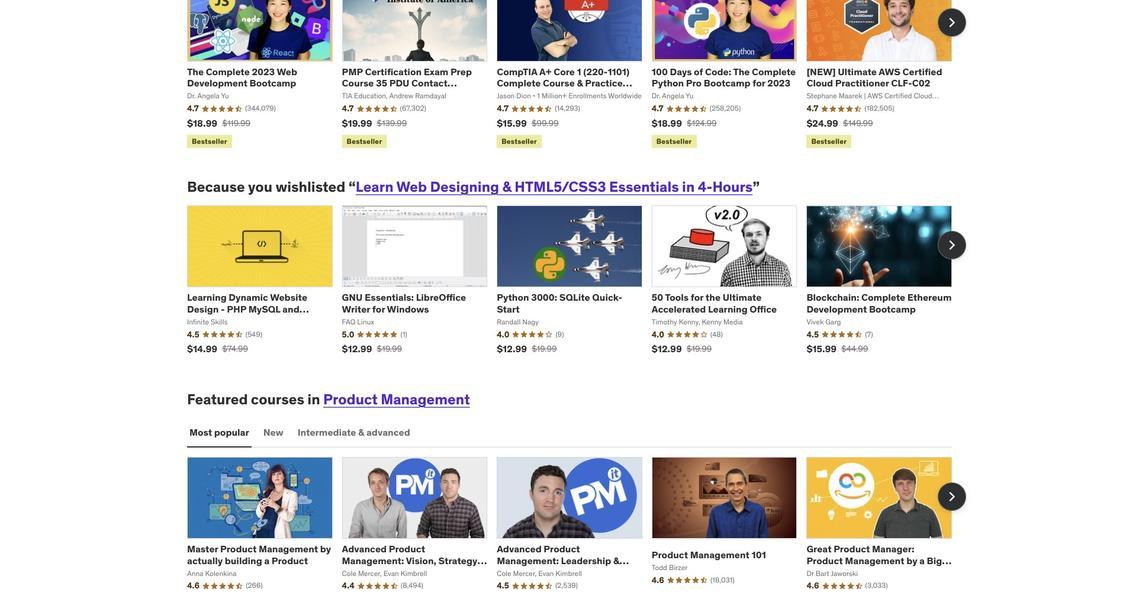 Task type: describe. For each thing, give the bounding box(es) containing it.
pmp certification exam prep course 35 pdu contact hours/pdu link
[[342, 66, 472, 100]]

learning inside the 50 tools for the ultimate accelerated learning office
[[708, 303, 748, 315]]

writer
[[342, 303, 370, 315]]

quick-
[[592, 292, 622, 303]]

practice
[[585, 77, 623, 89]]

featured courses in product management
[[187, 390, 470, 409]]

ultimate inside [new] ultimate aws certified cloud practitioner clf-c02
[[838, 66, 877, 78]]

great product manager: product management by a big tech's pm
[[807, 543, 942, 578]]

learning dynamic website design - php mysql and javascript
[[187, 292, 307, 326]]

gnu essentials: libreoffice writer for windows link
[[342, 292, 466, 315]]

windows
[[387, 303, 429, 315]]

35
[[376, 77, 387, 89]]

-
[[221, 303, 225, 315]]

3000:
[[531, 292, 557, 303]]

(220-
[[583, 66, 608, 78]]

advanced product management: leadership & communication
[[497, 543, 619, 578]]

[new]
[[807, 66, 836, 78]]

web inside the complete 2023 web development bootcamp
[[277, 66, 297, 78]]

communication
[[497, 566, 569, 578]]

intermediate & advanced button
[[295, 418, 413, 447]]

certified
[[903, 66, 942, 78]]

comptia a+ core 1 (220-1101) complete course & practice exam
[[497, 66, 630, 100]]

pmp certification exam prep course 35 pdu contact hours/pdu
[[342, 66, 472, 100]]

a+
[[539, 66, 552, 78]]

tech's
[[807, 566, 835, 578]]

essentials:
[[365, 292, 414, 303]]

next image for blockchain: complete ethereum development bootcamp
[[943, 236, 962, 254]]

hours
[[713, 178, 753, 196]]

most popular button
[[187, 418, 252, 447]]

advanced for advanced product management: vision, strategy & metrics
[[342, 543, 387, 555]]

"
[[753, 178, 760, 196]]

100 days of code: the complete python pro bootcamp for 2023
[[652, 66, 796, 89]]

the complete 2023 web development bootcamp
[[187, 66, 297, 89]]

website
[[270, 292, 307, 303]]

advanced product management: vision, strategy & metrics link
[[342, 543, 487, 578]]

bootcamp inside "blockchain: complete ethereum development bootcamp"
[[869, 303, 916, 315]]

c02
[[912, 77, 930, 89]]

because
[[187, 178, 245, 196]]

gnu essentials: libreoffice writer for windows
[[342, 292, 466, 315]]

master
[[187, 543, 218, 555]]

management inside great product manager: product management by a big tech's pm
[[845, 555, 905, 566]]

1101)
[[608, 66, 630, 78]]

and
[[282, 303, 299, 315]]

actually
[[187, 555, 223, 566]]

next image for great product manager: product management by a big tech's pm
[[943, 487, 962, 506]]

python inside python 3000: sqlite quick- start
[[497, 292, 529, 303]]

start
[[497, 303, 520, 315]]

advanced for advanced product management: leadership & communication
[[497, 543, 542, 555]]

comptia a+ core 1 (220-1101) complete course & practice exam link
[[497, 66, 632, 100]]

advanced product management: vision, strategy & metrics
[[342, 543, 486, 578]]

dynamic
[[229, 292, 268, 303]]

intermediate
[[298, 426, 356, 438]]

product inside advanced product management: vision, strategy & metrics
[[389, 543, 425, 555]]

metrics
[[342, 566, 376, 578]]

master product management by actually building a product
[[187, 543, 331, 566]]

blockchain: complete ethereum development bootcamp link
[[807, 292, 952, 315]]

manager:
[[872, 543, 914, 555]]

most popular
[[189, 426, 249, 438]]

designing
[[430, 178, 499, 196]]

vision,
[[406, 555, 436, 566]]

for inside the 50 tools for the ultimate accelerated learning office
[[691, 292, 704, 303]]

exam inside pmp certification exam prep course 35 pdu contact hours/pdu
[[424, 66, 448, 78]]

sqlite
[[559, 292, 590, 303]]

& inside button
[[358, 426, 364, 438]]

learn web designing & html5/css3 essentials in 4-hours link
[[356, 178, 753, 196]]

50 tools for the ultimate accelerated learning office
[[652, 292, 777, 315]]

wishlisted
[[276, 178, 345, 196]]

pmp
[[342, 66, 363, 78]]

you
[[248, 178, 272, 196]]

by inside master product management by actually building a product
[[320, 543, 331, 555]]

design
[[187, 303, 219, 315]]

popular
[[214, 426, 249, 438]]

2023 inside 100 days of code: the complete python pro bootcamp for 2023
[[768, 77, 791, 89]]

4-
[[698, 178, 713, 196]]

intermediate & advanced
[[298, 426, 410, 438]]

ethereum
[[908, 292, 952, 303]]

learn
[[356, 178, 394, 196]]

big
[[927, 555, 942, 566]]

complete inside "blockchain: complete ethereum development bootcamp"
[[862, 292, 905, 303]]

of
[[694, 66, 703, 78]]

1 vertical spatial in
[[308, 390, 320, 409]]

ultimate inside the 50 tools for the ultimate accelerated learning office
[[723, 292, 762, 303]]

& inside comptia a+ core 1 (220-1101) complete course & practice exam
[[577, 77, 583, 89]]



Task type: vqa. For each thing, say whether or not it's contained in the screenshot.
Featured courses in Product Management
yes



Task type: locate. For each thing, give the bounding box(es) containing it.
3 next image from the top
[[943, 487, 962, 506]]

2 advanced from the left
[[497, 543, 542, 555]]

0 vertical spatial next image
[[943, 13, 962, 32]]

essentials
[[609, 178, 679, 196]]

ultimate left aws
[[838, 66, 877, 78]]

exam left prep
[[424, 66, 448, 78]]

2 course from the left
[[543, 77, 575, 89]]

& inside advanced product management: leadership & communication
[[613, 555, 619, 566]]

pro
[[686, 77, 702, 89]]

course inside comptia a+ core 1 (220-1101) complete course & practice exam
[[543, 77, 575, 89]]

comptia
[[497, 66, 537, 78]]

in left 4-
[[682, 178, 695, 196]]

product management 101 link
[[652, 549, 766, 561]]

course left 35
[[342, 77, 374, 89]]

ultimate
[[838, 66, 877, 78], [723, 292, 762, 303]]

&
[[577, 77, 583, 89], [502, 178, 512, 196], [358, 426, 364, 438], [480, 555, 486, 566], [613, 555, 619, 566]]

1 horizontal spatial bootcamp
[[704, 77, 751, 89]]

management: inside advanced product management: vision, strategy & metrics
[[342, 555, 404, 566]]

advanced up communication
[[497, 543, 542, 555]]

exam down comptia
[[497, 89, 522, 100]]

building
[[225, 555, 262, 566]]

cloud
[[807, 77, 833, 89]]

mysql
[[248, 303, 280, 315]]

a left 'big'
[[920, 555, 925, 566]]

management:
[[342, 555, 404, 566], [497, 555, 559, 566]]

0 horizontal spatial web
[[277, 66, 297, 78]]

2 a from the left
[[920, 555, 925, 566]]

0 vertical spatial development
[[187, 77, 247, 89]]

python 3000: sqlite quick- start link
[[497, 292, 622, 315]]

a inside master product management by actually building a product
[[264, 555, 270, 566]]

1 horizontal spatial management:
[[497, 555, 559, 566]]

core
[[554, 66, 575, 78]]

featured
[[187, 390, 248, 409]]

1 vertical spatial python
[[497, 292, 529, 303]]

days
[[670, 66, 692, 78]]

python left 3000:
[[497, 292, 529, 303]]

learning left office
[[708, 303, 748, 315]]

contact
[[412, 77, 448, 89]]

because you wishlisted " learn web designing & html5/css3 essentials in 4-hours "
[[187, 178, 760, 196]]

html5/css3
[[515, 178, 606, 196]]

100 days of code: the complete python pro bootcamp for 2023 link
[[652, 66, 796, 89]]

2 management: from the left
[[497, 555, 559, 566]]

bootcamp inside 100 days of code: the complete python pro bootcamp for 2023
[[704, 77, 751, 89]]

blockchain: complete ethereum development bootcamp
[[807, 292, 952, 315]]

0 horizontal spatial course
[[342, 77, 374, 89]]

1 horizontal spatial the
[[733, 66, 750, 78]]

2023 inside the complete 2023 web development bootcamp
[[252, 66, 275, 78]]

next image
[[943, 13, 962, 32], [943, 236, 962, 254], [943, 487, 962, 506]]

1 horizontal spatial python
[[652, 77, 684, 89]]

advanced
[[366, 426, 410, 438]]

1
[[577, 66, 581, 78]]

libreoffice
[[416, 292, 466, 303]]

1 horizontal spatial exam
[[497, 89, 522, 100]]

2 vertical spatial next image
[[943, 487, 962, 506]]

php
[[227, 303, 246, 315]]

aws
[[879, 66, 901, 78]]

1 next image from the top
[[943, 13, 962, 32]]

a
[[264, 555, 270, 566], [920, 555, 925, 566]]

complete inside 100 days of code: the complete python pro bootcamp for 2023
[[752, 66, 796, 78]]

new button
[[261, 418, 286, 447]]

1 course from the left
[[342, 77, 374, 89]]

for inside 100 days of code: the complete python pro bootcamp for 2023
[[753, 77, 765, 89]]

management
[[381, 390, 470, 409], [259, 543, 318, 555], [690, 549, 750, 561], [845, 555, 905, 566]]

pm
[[837, 566, 852, 578]]

great
[[807, 543, 832, 555]]

javascript
[[187, 314, 234, 326]]

master product management by actually building a product link
[[187, 543, 331, 566]]

python inside 100 days of code: the complete python pro bootcamp for 2023
[[652, 77, 684, 89]]

0 horizontal spatial ultimate
[[723, 292, 762, 303]]

0 vertical spatial ultimate
[[838, 66, 877, 78]]

complete inside the complete 2023 web development bootcamp
[[206, 66, 250, 78]]

the
[[187, 66, 204, 78], [733, 66, 750, 78]]

by
[[320, 543, 331, 555], [907, 555, 917, 566]]

1 the from the left
[[187, 66, 204, 78]]

1 carousel element from the top
[[187, 0, 966, 151]]

0 horizontal spatial by
[[320, 543, 331, 555]]

a for product
[[264, 555, 270, 566]]

courses
[[251, 390, 304, 409]]

complete inside comptia a+ core 1 (220-1101) complete course & practice exam
[[497, 77, 541, 89]]

the complete 2023 web development bootcamp link
[[187, 66, 297, 89]]

1 advanced from the left
[[342, 543, 387, 555]]

0 horizontal spatial management:
[[342, 555, 404, 566]]

[new] ultimate aws certified cloud practitioner clf-c02
[[807, 66, 942, 89]]

python 3000: sqlite quick- start
[[497, 292, 622, 315]]

development inside "blockchain: complete ethereum development bootcamp"
[[807, 303, 867, 315]]

a inside great product manager: product management by a big tech's pm
[[920, 555, 925, 566]]

exam inside comptia a+ core 1 (220-1101) complete course & practice exam
[[497, 89, 522, 100]]

1 horizontal spatial web
[[396, 178, 427, 196]]

gnu
[[342, 292, 363, 303]]

product management 101
[[652, 549, 766, 561]]

& inside advanced product management: vision, strategy & metrics
[[480, 555, 486, 566]]

0 vertical spatial web
[[277, 66, 297, 78]]

advanced inside advanced product management: leadership & communication
[[497, 543, 542, 555]]

a right building
[[264, 555, 270, 566]]

0 horizontal spatial a
[[264, 555, 270, 566]]

0 horizontal spatial 2023
[[252, 66, 275, 78]]

learning dynamic website design - php mysql and javascript link
[[187, 292, 309, 326]]

1 a from the left
[[264, 555, 270, 566]]

management: for leadership
[[497, 555, 559, 566]]

0 horizontal spatial advanced
[[342, 543, 387, 555]]

0 horizontal spatial for
[[372, 303, 385, 315]]

management inside master product management by actually building a product
[[259, 543, 318, 555]]

the inside 100 days of code: the complete python pro bootcamp for 2023
[[733, 66, 750, 78]]

& right leadership
[[613, 555, 619, 566]]

0 horizontal spatial bootcamp
[[250, 77, 296, 89]]

0 horizontal spatial exam
[[424, 66, 448, 78]]

product inside advanced product management: leadership & communication
[[544, 543, 580, 555]]

0 vertical spatial exam
[[424, 66, 448, 78]]

in up intermediate
[[308, 390, 320, 409]]

course left "1"
[[543, 77, 575, 89]]

& right strategy
[[480, 555, 486, 566]]

management: for vision,
[[342, 555, 404, 566]]

accelerated
[[652, 303, 706, 315]]

bootcamp inside the complete 2023 web development bootcamp
[[250, 77, 296, 89]]

by inside great product manager: product management by a big tech's pm
[[907, 555, 917, 566]]

for
[[753, 77, 765, 89], [691, 292, 704, 303], [372, 303, 385, 315]]

1 horizontal spatial 2023
[[768, 77, 791, 89]]

advanced up metrics
[[342, 543, 387, 555]]

product management link
[[323, 390, 470, 409]]

1 management: from the left
[[342, 555, 404, 566]]

prep
[[451, 66, 472, 78]]

3 carousel element from the top
[[187, 457, 966, 589]]

the inside the complete 2023 web development bootcamp
[[187, 66, 204, 78]]

python
[[652, 77, 684, 89], [497, 292, 529, 303]]

for right writer
[[372, 303, 385, 315]]

1 vertical spatial ultimate
[[723, 292, 762, 303]]

certification
[[365, 66, 422, 78]]

2 next image from the top
[[943, 236, 962, 254]]

practitioner
[[835, 77, 889, 89]]

0 horizontal spatial development
[[187, 77, 247, 89]]

code:
[[705, 66, 731, 78]]

carousel element containing master product management by actually building a product
[[187, 457, 966, 589]]

learning
[[187, 292, 227, 303], [708, 303, 748, 315]]

ultimate right "the"
[[723, 292, 762, 303]]

1 horizontal spatial development
[[807, 303, 867, 315]]

0 vertical spatial in
[[682, 178, 695, 196]]

learning inside learning dynamic website design - php mysql and javascript
[[187, 292, 227, 303]]

great product manager: product management by a big tech's pm link
[[807, 543, 952, 578]]

50
[[652, 292, 663, 303]]

a for big
[[920, 555, 925, 566]]

most
[[189, 426, 212, 438]]

web
[[277, 66, 297, 78], [396, 178, 427, 196]]

for right code:
[[753, 77, 765, 89]]

carousel element containing learning dynamic website design - php mysql and javascript
[[187, 206, 966, 363]]

50 tools for the ultimate accelerated learning office link
[[652, 292, 777, 315]]

course inside pmp certification exam prep course 35 pdu contact hours/pdu
[[342, 77, 374, 89]]

learning up javascript
[[187, 292, 227, 303]]

2 horizontal spatial for
[[753, 77, 765, 89]]

1 horizontal spatial advanced
[[497, 543, 542, 555]]

hours/pdu
[[342, 89, 394, 100]]

1 horizontal spatial a
[[920, 555, 925, 566]]

2 carousel element from the top
[[187, 206, 966, 363]]

new
[[263, 426, 283, 438]]

0 horizontal spatial learning
[[187, 292, 227, 303]]

course
[[342, 77, 374, 89], [543, 77, 575, 89]]

1 horizontal spatial by
[[907, 555, 917, 566]]

1 vertical spatial development
[[807, 303, 867, 315]]

python left pro on the right of the page
[[652, 77, 684, 89]]

2 the from the left
[[733, 66, 750, 78]]

strategy
[[439, 555, 477, 566]]

0 horizontal spatial the
[[187, 66, 204, 78]]

1 vertical spatial carousel element
[[187, 206, 966, 363]]

0 vertical spatial carousel element
[[187, 0, 966, 151]]

pdu
[[389, 77, 409, 89]]

clf-
[[891, 77, 912, 89]]

management: inside advanced product management: leadership & communication
[[497, 555, 559, 566]]

management: left vision,
[[342, 555, 404, 566]]

& right designing
[[502, 178, 512, 196]]

& left advanced
[[358, 426, 364, 438]]

1 horizontal spatial learning
[[708, 303, 748, 315]]

1 vertical spatial web
[[396, 178, 427, 196]]

for inside gnu essentials: libreoffice writer for windows
[[372, 303, 385, 315]]

for left "the"
[[691, 292, 704, 303]]

1 vertical spatial exam
[[497, 89, 522, 100]]

0 horizontal spatial in
[[308, 390, 320, 409]]

1 horizontal spatial for
[[691, 292, 704, 303]]

1 horizontal spatial in
[[682, 178, 695, 196]]

101
[[752, 549, 766, 561]]

carousel element
[[187, 0, 966, 151], [187, 206, 966, 363], [187, 457, 966, 589]]

1 vertical spatial next image
[[943, 236, 962, 254]]

development inside the complete 2023 web development bootcamp
[[187, 77, 247, 89]]

the
[[706, 292, 721, 303]]

1 horizontal spatial course
[[543, 77, 575, 89]]

carousel element containing the complete 2023 web development bootcamp
[[187, 0, 966, 151]]

advanced product management: leadership & communication link
[[497, 543, 629, 578]]

office
[[750, 303, 777, 315]]

0 horizontal spatial python
[[497, 292, 529, 303]]

2 vertical spatial carousel element
[[187, 457, 966, 589]]

2 horizontal spatial bootcamp
[[869, 303, 916, 315]]

management: left leadership
[[497, 555, 559, 566]]

0 vertical spatial python
[[652, 77, 684, 89]]

1 horizontal spatial ultimate
[[838, 66, 877, 78]]

& left (220-
[[577, 77, 583, 89]]

bootcamp
[[250, 77, 296, 89], [704, 77, 751, 89], [869, 303, 916, 315]]

"
[[349, 178, 356, 196]]

advanced
[[342, 543, 387, 555], [497, 543, 542, 555]]

advanced inside advanced product management: vision, strategy & metrics
[[342, 543, 387, 555]]



